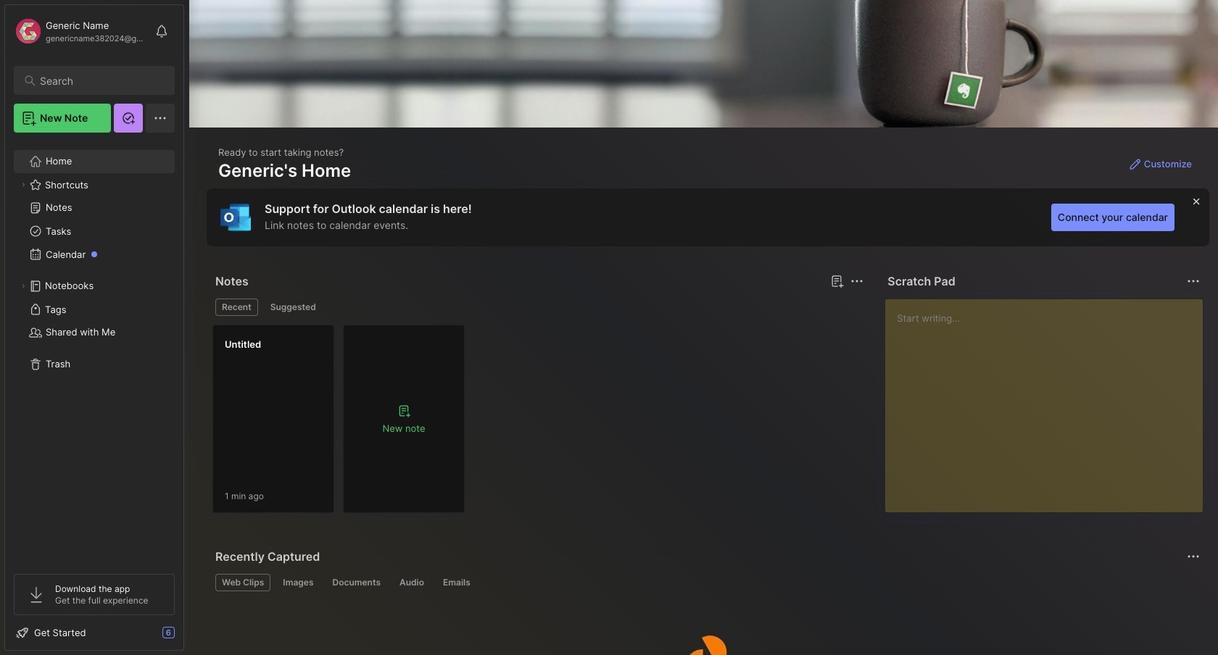 Task type: describe. For each thing, give the bounding box(es) containing it.
click to collapse image
[[183, 629, 194, 646]]

main element
[[0, 0, 189, 656]]

none search field inside main element
[[40, 72, 162, 89]]

1 tab list from the top
[[215, 299, 862, 316]]

tree inside main element
[[5, 141, 183, 561]]

2 tab list from the top
[[215, 574, 1198, 592]]

expand notebooks image
[[19, 282, 28, 291]]



Task type: locate. For each thing, give the bounding box(es) containing it.
0 horizontal spatial more actions image
[[849, 273, 866, 290]]

tree
[[5, 141, 183, 561]]

Help and Learning task checklist field
[[5, 621, 183, 645]]

tab list
[[215, 299, 862, 316], [215, 574, 1198, 592]]

1 vertical spatial tab list
[[215, 574, 1198, 592]]

tab
[[215, 299, 258, 316], [264, 299, 322, 316], [215, 574, 271, 592], [277, 574, 320, 592], [326, 574, 387, 592], [393, 574, 431, 592], [437, 574, 477, 592]]

more actions image
[[1185, 548, 1202, 566]]

Search text field
[[40, 74, 162, 88]]

Start writing… text field
[[897, 299, 1202, 501]]

None search field
[[40, 72, 162, 89]]

1 horizontal spatial more actions image
[[1185, 273, 1202, 290]]

more actions image
[[849, 273, 866, 290], [1185, 273, 1202, 290]]

Account field
[[14, 17, 148, 46]]

0 vertical spatial tab list
[[215, 299, 862, 316]]

row group
[[212, 325, 474, 522]]

1 more actions image from the left
[[849, 273, 866, 290]]

2 more actions image from the left
[[1185, 273, 1202, 290]]

More actions field
[[847, 271, 868, 292], [1183, 271, 1204, 292], [1183, 547, 1204, 567]]



Task type: vqa. For each thing, say whether or not it's contained in the screenshot.
Start writing… "text box"
yes



